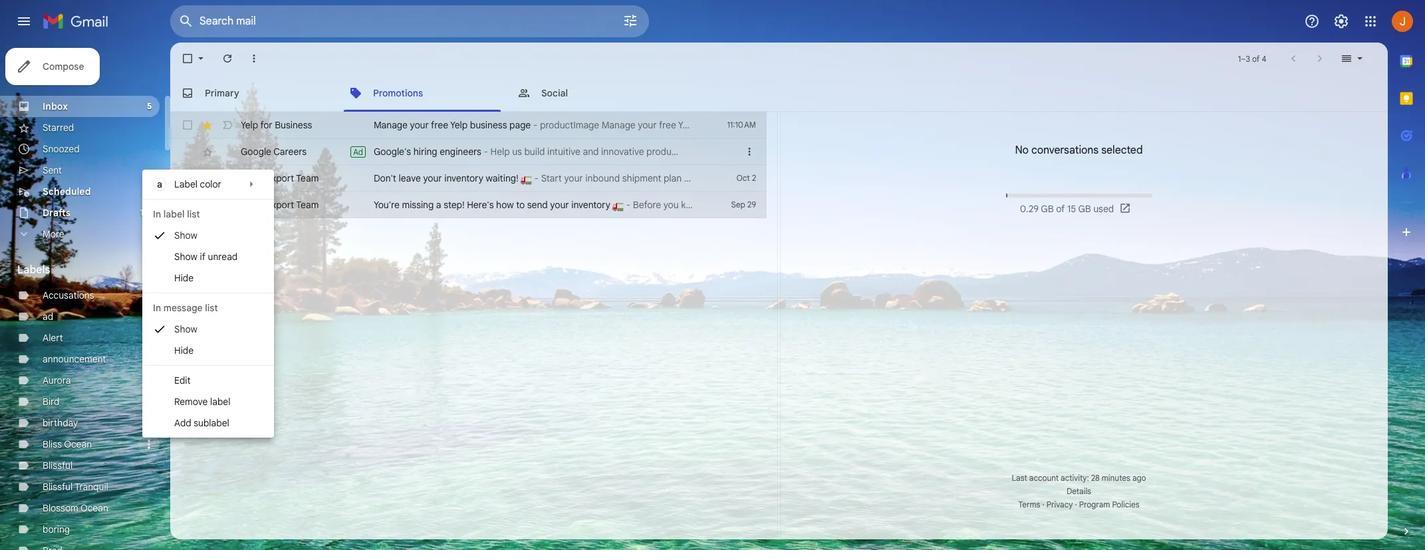 Task type: describe. For each thing, give the bounding box(es) containing it.
ad link
[[43, 311, 53, 323]]

starred
[[43, 122, 74, 134]]

promotions
[[373, 87, 423, 99]]

5
[[147, 101, 152, 111]]

alert link
[[43, 332, 63, 344]]

sent
[[43, 164, 62, 176]]

2 vertical spatial your
[[550, 199, 569, 211]]

2 hide from the top
[[174, 345, 194, 357]]

sep 29
[[731, 200, 756, 210]]

11:10 am
[[727, 120, 756, 130]]

everyone.
[[701, 146, 743, 158]]

add
[[174, 417, 191, 429]]

sep
[[731, 200, 745, 210]]

label for in
[[163, 208, 185, 220]]

0.29
[[1020, 203, 1039, 215]]

2 · from the left
[[1075, 500, 1077, 510]]

0 vertical spatial for
[[260, 119, 272, 131]]

privacy
[[1047, 500, 1073, 510]]

menu inside labels navigation
[[142, 170, 274, 438]]

1 hide from the top
[[174, 272, 194, 284]]

drafts link
[[43, 207, 71, 219]]

sent link
[[43, 164, 62, 176]]

compose button
[[5, 48, 100, 85]]

tab list containing primary
[[170, 74, 1388, 112]]

tranquil
[[75, 481, 108, 493]]

policies
[[1112, 500, 1140, 510]]

edit
[[174, 374, 191, 386]]

careers
[[274, 146, 307, 158]]

oct 2
[[737, 173, 756, 183]]

scheduled
[[43, 186, 91, 198]]

program policies link
[[1079, 500, 1140, 510]]

the for don't leave your inventory waiting!
[[241, 172, 257, 184]]

missing
[[402, 199, 434, 211]]

label for remove
[[210, 396, 230, 408]]

important because you marked it as important. switch
[[221, 198, 234, 212]]

build
[[524, 146, 545, 158]]

selected
[[1102, 144, 1143, 157]]

conversations
[[1032, 144, 1099, 157]]

labels
[[17, 263, 50, 277]]

page
[[510, 119, 531, 131]]

in for in message list
[[153, 302, 161, 314]]

send
[[527, 199, 548, 211]]

manage
[[374, 119, 408, 131]]

boring
[[43, 523, 70, 535]]

cell inside no conversations selected main content
[[708, 145, 743, 158]]

flexport for don't leave your inventory waiting!
[[259, 172, 294, 184]]

gmail image
[[43, 8, 115, 35]]

0.29 gb of 15 gb used
[[1020, 203, 1114, 215]]

promotions tab
[[339, 74, 506, 112]]

3 show from the top
[[174, 323, 198, 335]]

details link
[[1067, 486, 1091, 496]]

more image
[[247, 52, 261, 65]]

primary
[[205, 87, 239, 99]]

the flexport team for you're
[[241, 199, 319, 211]]

list for in message list
[[205, 302, 218, 314]]

- right page
[[533, 119, 538, 131]]

you're
[[374, 199, 400, 211]]

color
[[200, 178, 221, 190]]

flexport for you're missing a step! here's how to send your inventory
[[259, 199, 294, 211]]

1 vertical spatial your
[[423, 172, 442, 184]]

15
[[1068, 203, 1076, 215]]

yelp for business
[[241, 119, 312, 131]]

aurora
[[43, 374, 71, 386]]

how
[[496, 199, 514, 211]]

drafts
[[43, 207, 71, 219]]

blissful for blissful tranquil
[[43, 481, 73, 493]]

birthday
[[43, 417, 78, 429]]

snoozed
[[43, 143, 80, 155]]

leave
[[399, 172, 421, 184]]

a inside menu
[[157, 178, 162, 190]]

not important switch
[[221, 172, 234, 185]]

the flexport team for don't
[[241, 172, 319, 184]]

and
[[583, 146, 599, 158]]

blissful tranquil link
[[43, 481, 108, 493]]

social
[[541, 87, 568, 99]]

blossom ocean
[[43, 502, 108, 514]]

of
[[1056, 203, 1065, 215]]

alert
[[43, 332, 63, 344]]

terms
[[1019, 500, 1041, 510]]

waiting!
[[486, 172, 519, 184]]

birthday link
[[43, 417, 78, 429]]

0 vertical spatial your
[[410, 119, 429, 131]]

products
[[647, 146, 685, 158]]

29
[[748, 200, 756, 210]]

label
[[174, 178, 198, 190]]

label color
[[174, 178, 224, 190]]

refresh image
[[221, 52, 234, 65]]

2 show from the top
[[174, 251, 198, 263]]

inbox
[[43, 100, 68, 112]]

oct
[[737, 173, 750, 183]]

no conversations selected main content
[[170, 43, 1388, 539]]

starred link
[[43, 122, 74, 134]]

help
[[491, 146, 510, 158]]

3 row from the top
[[170, 165, 767, 192]]

main menu image
[[16, 13, 32, 29]]

advanced search options image
[[617, 7, 644, 34]]

program
[[1079, 500, 1110, 510]]

don't leave your inventory waiting!
[[374, 172, 521, 184]]

remove
[[174, 396, 208, 408]]



Task type: vqa. For each thing, say whether or not it's contained in the screenshot.
snoozed link
yes



Task type: locate. For each thing, give the bounding box(es) containing it.
0 vertical spatial ocean
[[64, 438, 92, 450]]

0 vertical spatial list
[[187, 208, 200, 220]]

0 vertical spatial a
[[157, 178, 162, 190]]

0 vertical spatial flexport
[[259, 172, 294, 184]]

yelp right free
[[450, 119, 468, 131]]

1 horizontal spatial label
[[210, 396, 230, 408]]

1 vertical spatial ocean
[[80, 502, 108, 514]]

1 vertical spatial list
[[205, 302, 218, 314]]

1 horizontal spatial a
[[436, 199, 441, 211]]

list for in label list
[[187, 208, 200, 220]]

business
[[470, 119, 507, 131]]

step!
[[444, 199, 465, 211]]

hide up message
[[174, 272, 194, 284]]

1 vertical spatial in
[[153, 302, 161, 314]]

the for you're missing a step! here's how to send your inventory
[[241, 199, 257, 211]]

no
[[1015, 144, 1029, 157]]

2 team from the top
[[296, 199, 319, 211]]

2 row from the top
[[170, 138, 767, 165]]

aurora link
[[43, 374, 71, 386]]

engineers
[[440, 146, 482, 158]]

in left message
[[153, 302, 161, 314]]

blissful down blissful link
[[43, 481, 73, 493]]

blissful link
[[43, 460, 73, 472]]

0 horizontal spatial label
[[163, 208, 185, 220]]

flexport
[[259, 172, 294, 184], [259, 199, 294, 211]]

bliss
[[43, 438, 62, 450]]

cell
[[708, 145, 743, 158]]

list right message
[[205, 302, 218, 314]]

1 · from the left
[[1043, 500, 1045, 510]]

gb left of
[[1041, 203, 1054, 215]]

1 vertical spatial for
[[687, 146, 699, 158]]

1 show from the top
[[174, 229, 198, 241]]

0 vertical spatial show
[[174, 229, 198, 241]]

in
[[153, 208, 161, 220], [153, 302, 161, 314]]

2 blissful from the top
[[43, 481, 73, 493]]

gb right 15 on the right
[[1078, 203, 1091, 215]]

1 in from the top
[[153, 208, 161, 220]]

2 the flexport team from the top
[[241, 199, 319, 211]]

list down label color
[[187, 208, 200, 220]]

2 in from the top
[[153, 302, 161, 314]]

scheduled link
[[43, 186, 91, 198]]

1 horizontal spatial yelp
[[450, 119, 468, 131]]

🚛 image down innovative
[[613, 200, 624, 211]]

for left business at left
[[260, 119, 272, 131]]

0 vertical spatial team
[[296, 172, 319, 184]]

inventory down engineers
[[444, 172, 484, 184]]

announcement
[[43, 353, 106, 365]]

flexport right important because you marked it as important. switch
[[259, 199, 294, 211]]

blissful
[[43, 460, 73, 472], [43, 481, 73, 493]]

labels heading
[[17, 263, 141, 277]]

0 vertical spatial inventory
[[444, 172, 484, 184]]

- up the send at left
[[532, 172, 541, 184]]

boring link
[[43, 523, 70, 535]]

hide up edit
[[174, 345, 194, 357]]

account
[[1030, 473, 1059, 483]]

2 the from the top
[[241, 199, 257, 211]]

0 vertical spatial the
[[241, 172, 257, 184]]

social tab
[[507, 74, 674, 112]]

1 horizontal spatial 🚛 image
[[613, 200, 624, 211]]

1 horizontal spatial ·
[[1075, 500, 1077, 510]]

search mail image
[[174, 9, 198, 33]]

follow link to manage storage image
[[1120, 202, 1133, 216]]

1 yelp from the left
[[241, 119, 258, 131]]

0 vertical spatial blissful
[[43, 460, 73, 472]]

blissful tranquil
[[43, 481, 108, 493]]

· right terms link
[[1043, 500, 1045, 510]]

a right 4
[[157, 178, 162, 190]]

1 vertical spatial inventory
[[572, 199, 611, 211]]

your right leave
[[423, 172, 442, 184]]

sublabel
[[194, 417, 229, 429]]

ocean right the bliss
[[64, 438, 92, 450]]

the right important because you marked it as important. switch
[[241, 199, 257, 211]]

the
[[241, 172, 257, 184], [241, 199, 257, 211]]

2 gb from the left
[[1078, 203, 1091, 215]]

activity:
[[1061, 473, 1089, 483]]

0 vertical spatial in
[[153, 208, 161, 220]]

primary tab
[[170, 74, 337, 112]]

terms link
[[1019, 500, 1041, 510]]

details
[[1067, 486, 1091, 496]]

label
[[163, 208, 185, 220], [210, 396, 230, 408]]

- down innovative
[[624, 199, 633, 211]]

remove label
[[174, 396, 230, 408]]

label up sublabel
[[210, 396, 230, 408]]

a inside main content
[[436, 199, 441, 211]]

2
[[752, 173, 756, 183]]

blissful down the bliss
[[43, 460, 73, 472]]

1 vertical spatial label
[[210, 396, 230, 408]]

inventory down and
[[572, 199, 611, 211]]

labels navigation
[[0, 43, 274, 550]]

bird link
[[43, 396, 59, 408]]

188
[[140, 208, 152, 218]]

google's hiring engineers - help us build intuitive and innovative products for everyone.
[[374, 146, 743, 158]]

blossom
[[43, 502, 78, 514]]

us
[[512, 146, 522, 158]]

-
[[533, 119, 538, 131], [484, 146, 488, 158], [532, 172, 541, 184], [624, 199, 633, 211]]

1 vertical spatial hide
[[174, 345, 194, 357]]

google careers
[[241, 146, 307, 158]]

0 vertical spatial label
[[163, 208, 185, 220]]

0 horizontal spatial 🚛 image
[[521, 174, 532, 185]]

business
[[275, 119, 312, 131]]

intuitive
[[547, 146, 581, 158]]

accusations
[[43, 289, 94, 301]]

1 vertical spatial a
[[436, 199, 441, 211]]

bird
[[43, 396, 59, 408]]

row
[[170, 112, 767, 138], [170, 138, 767, 165], [170, 165, 767, 192], [170, 192, 767, 218]]

0 vertical spatial 🚛 image
[[521, 174, 532, 185]]

flexport down google careers
[[259, 172, 294, 184]]

1 blissful from the top
[[43, 460, 73, 472]]

menu containing a
[[142, 170, 274, 438]]

list
[[187, 208, 200, 220], [205, 302, 218, 314]]

· down details
[[1075, 500, 1077, 510]]

snoozed link
[[43, 143, 80, 155]]

1 vertical spatial the
[[241, 199, 257, 211]]

1 horizontal spatial gb
[[1078, 203, 1091, 215]]

ocean
[[64, 438, 92, 450], [80, 502, 108, 514]]

0 horizontal spatial ·
[[1043, 500, 1045, 510]]

row containing yelp for business
[[170, 112, 767, 138]]

if
[[200, 251, 205, 263]]

a
[[157, 178, 162, 190], [436, 199, 441, 211]]

28
[[1091, 473, 1100, 483]]

0 horizontal spatial gb
[[1041, 203, 1054, 215]]

menu
[[142, 170, 274, 438]]

announcement link
[[43, 353, 106, 365]]

for right products
[[687, 146, 699, 158]]

yelp up the google at the top left of the page
[[241, 119, 258, 131]]

·
[[1043, 500, 1045, 510], [1075, 500, 1077, 510]]

compose
[[43, 61, 84, 73]]

minutes
[[1102, 473, 1131, 483]]

ocean for blossom ocean
[[80, 502, 108, 514]]

in message list
[[153, 302, 218, 314]]

0 vertical spatial the flexport team
[[241, 172, 319, 184]]

row containing google careers
[[170, 138, 767, 165]]

in right 188 on the top of the page
[[153, 208, 161, 220]]

ocean for bliss ocean
[[64, 438, 92, 450]]

message
[[163, 302, 203, 314]]

team
[[296, 172, 319, 184], [296, 199, 319, 211]]

2 vertical spatial show
[[174, 323, 198, 335]]

0 vertical spatial hide
[[174, 272, 194, 284]]

0 horizontal spatial inventory
[[444, 172, 484, 184]]

1 vertical spatial 🚛 image
[[613, 200, 624, 211]]

show down in label list
[[174, 229, 198, 241]]

label right 188 on the top of the page
[[163, 208, 185, 220]]

0 horizontal spatial a
[[157, 178, 162, 190]]

more button
[[0, 223, 160, 245]]

no conversations selected
[[1015, 144, 1143, 157]]

2 flexport from the top
[[259, 199, 294, 211]]

1 flexport from the top
[[259, 172, 294, 184]]

row down engineers
[[170, 165, 767, 192]]

used
[[1094, 203, 1114, 215]]

1 vertical spatial flexport
[[259, 199, 294, 211]]

2 yelp from the left
[[450, 119, 468, 131]]

row down don't leave your inventory waiting!
[[170, 192, 767, 218]]

🚛 image
[[521, 174, 532, 185], [613, 200, 624, 211]]

🚛 image for don't leave your inventory waiting!
[[521, 174, 532, 185]]

the flexport team down google careers
[[241, 172, 319, 184]]

unread
[[208, 251, 238, 263]]

google
[[241, 146, 271, 158]]

inventory
[[444, 172, 484, 184], [572, 199, 611, 211]]

show down in message list
[[174, 323, 198, 335]]

support image
[[1304, 13, 1320, 29]]

1 horizontal spatial for
[[687, 146, 699, 158]]

ocean down tranquil
[[80, 502, 108, 514]]

in label list
[[153, 208, 200, 220]]

4 row from the top
[[170, 192, 767, 218]]

last
[[1012, 473, 1028, 483]]

manage your free yelp business page -
[[374, 119, 540, 131]]

toggle split pane mode image
[[1340, 52, 1354, 65]]

row up engineers
[[170, 112, 767, 138]]

don't
[[374, 172, 396, 184]]

show left if
[[174, 251, 198, 263]]

🚛 image right waiting!
[[521, 174, 532, 185]]

1 vertical spatial team
[[296, 199, 319, 211]]

1 gb from the left
[[1041, 203, 1054, 215]]

blissful for blissful link
[[43, 460, 73, 472]]

1 vertical spatial the flexport team
[[241, 199, 319, 211]]

0 horizontal spatial list
[[187, 208, 200, 220]]

in for in label list
[[153, 208, 161, 220]]

tab list
[[1388, 43, 1425, 502], [170, 74, 1388, 112]]

team for you're
[[296, 199, 319, 211]]

bliss ocean link
[[43, 438, 92, 450]]

your right the send at left
[[550, 199, 569, 211]]

team for don't
[[296, 172, 319, 184]]

🚛 image for you're missing a step! here's how to send your inventory
[[613, 200, 624, 211]]

your left free
[[410, 119, 429, 131]]

the right not important switch
[[241, 172, 257, 184]]

1 vertical spatial show
[[174, 251, 198, 263]]

gb
[[1041, 203, 1054, 215], [1078, 203, 1091, 215]]

0 horizontal spatial for
[[260, 119, 272, 131]]

1 vertical spatial blissful
[[43, 481, 73, 493]]

privacy link
[[1047, 500, 1073, 510]]

1 the flexport team from the top
[[241, 172, 319, 184]]

None checkbox
[[181, 52, 194, 65], [181, 118, 194, 132], [181, 52, 194, 65], [181, 118, 194, 132]]

add sublabel
[[174, 417, 229, 429]]

1 horizontal spatial inventory
[[572, 199, 611, 211]]

bliss ocean
[[43, 438, 92, 450]]

- left help
[[484, 146, 488, 158]]

Search mail text field
[[200, 15, 585, 28]]

blossom ocean link
[[43, 502, 108, 514]]

settings image
[[1334, 13, 1350, 29]]

ago
[[1133, 473, 1146, 483]]

None search field
[[170, 5, 649, 37]]

row down manage your free yelp business page -
[[170, 138, 767, 165]]

1 horizontal spatial list
[[205, 302, 218, 314]]

show if unread
[[174, 251, 238, 263]]

innovative
[[601, 146, 644, 158]]

0 horizontal spatial yelp
[[241, 119, 258, 131]]

1 team from the top
[[296, 172, 319, 184]]

1 row from the top
[[170, 112, 767, 138]]

the flexport team right important because you marked it as important. switch
[[241, 199, 319, 211]]

1 the from the top
[[241, 172, 257, 184]]

more
[[43, 228, 64, 240]]

a left step!
[[436, 199, 441, 211]]

hiring
[[414, 146, 437, 158]]



